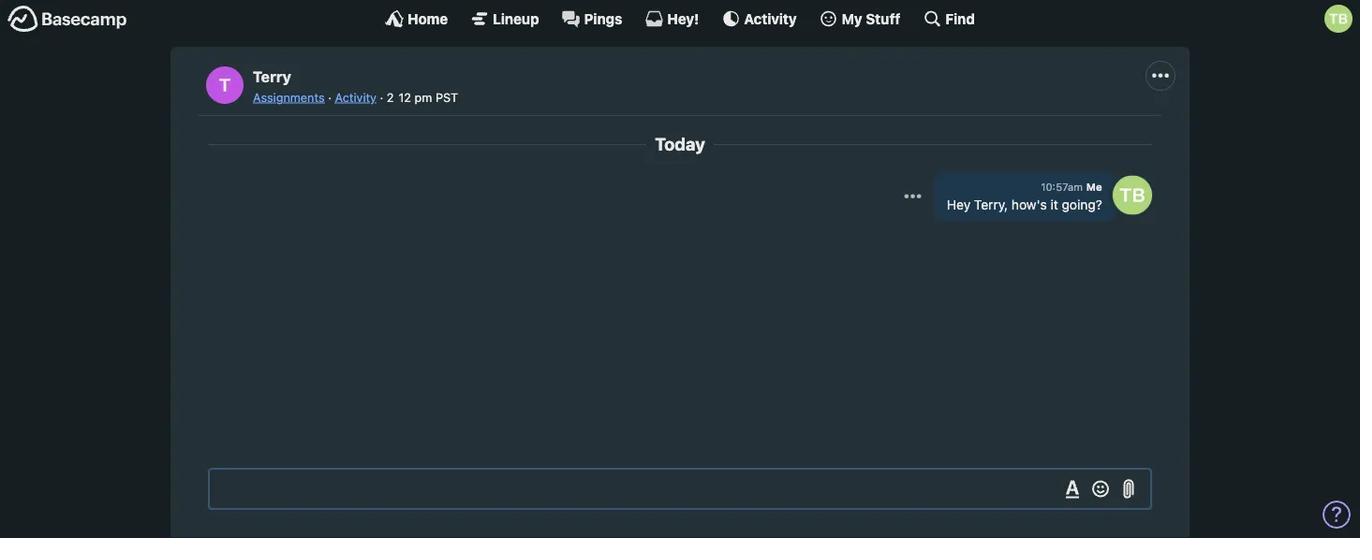 Task type: describe. For each thing, give the bounding box(es) containing it.
it
[[1051, 197, 1059, 212]]

1 vertical spatial activity link
[[335, 90, 377, 104]]

pm
[[415, 90, 432, 104]]

home link
[[385, 9, 448, 28]]

10:57am element
[[1041, 180, 1083, 193]]

pings
[[584, 10, 623, 27]]

2 · from the left
[[380, 90, 384, 104]]

1 vertical spatial tim burton image
[[1113, 176, 1152, 215]]

going?
[[1062, 197, 1103, 212]]

my
[[842, 10, 863, 27]]

terry assignments · activity · 2 12 pm pst
[[253, 68, 458, 104]]

hey
[[947, 197, 971, 212]]

1 horizontal spatial activity link
[[722, 9, 797, 28]]

2
[[387, 90, 394, 104]]

how's
[[1012, 197, 1047, 212]]

tim burton image inside main element
[[1325, 5, 1353, 33]]

terry image
[[206, 67, 244, 104]]

10:57am
[[1041, 180, 1083, 193]]

hey! button
[[645, 9, 699, 28]]

my stuff button
[[819, 9, 901, 28]]

home
[[408, 10, 448, 27]]

terry
[[253, 68, 291, 86]]



Task type: vqa. For each thing, say whether or not it's contained in the screenshot.
added
no



Task type: locate. For each thing, give the bounding box(es) containing it.
main element
[[0, 0, 1360, 37]]

hey!
[[668, 10, 699, 27]]

0 horizontal spatial activity
[[335, 90, 377, 104]]

0 horizontal spatial tim burton image
[[1113, 176, 1152, 215]]

activity link left 2
[[335, 90, 377, 104]]

activity inside terry assignments · activity · 2 12 pm pst
[[335, 90, 377, 104]]

hey terry, how's it going?
[[947, 197, 1103, 212]]

my stuff
[[842, 10, 901, 27]]

·
[[328, 90, 332, 104], [380, 90, 384, 104]]

0 vertical spatial activity link
[[722, 9, 797, 28]]

activity link
[[722, 9, 797, 28], [335, 90, 377, 104]]

1 horizontal spatial ·
[[380, 90, 384, 104]]

0 vertical spatial activity
[[744, 10, 797, 27]]

12
[[399, 90, 411, 104]]

1 vertical spatial activity
[[335, 90, 377, 104]]

0 horizontal spatial activity link
[[335, 90, 377, 104]]

· right assignments link
[[328, 90, 332, 104]]

assignments link
[[253, 90, 325, 104]]

1 horizontal spatial tim burton image
[[1325, 5, 1353, 33]]

activity link right hey!
[[722, 9, 797, 28]]

activity left my at the right of the page
[[744, 10, 797, 27]]

activity inside main element
[[744, 10, 797, 27]]

1 · from the left
[[328, 90, 332, 104]]

activity
[[744, 10, 797, 27], [335, 90, 377, 104]]

1 horizontal spatial activity
[[744, 10, 797, 27]]

10:57am link
[[1041, 180, 1083, 193]]

lineup
[[493, 10, 539, 27]]

activity left 2
[[335, 90, 377, 104]]

· left 2
[[380, 90, 384, 104]]

today
[[655, 134, 705, 155]]

assignments
[[253, 90, 325, 104]]

find
[[946, 10, 975, 27]]

0 vertical spatial tim burton image
[[1325, 5, 1353, 33]]

pst
[[436, 90, 458, 104]]

0 horizontal spatial ·
[[328, 90, 332, 104]]

lineup link
[[471, 9, 539, 28]]

switch accounts image
[[7, 5, 127, 34]]

pings button
[[562, 9, 623, 28]]

find button
[[923, 9, 975, 28]]

terry,
[[974, 197, 1008, 212]]

tim burton image
[[1325, 5, 1353, 33], [1113, 176, 1152, 215]]

stuff
[[866, 10, 901, 27]]

None text field
[[208, 468, 1152, 511]]



